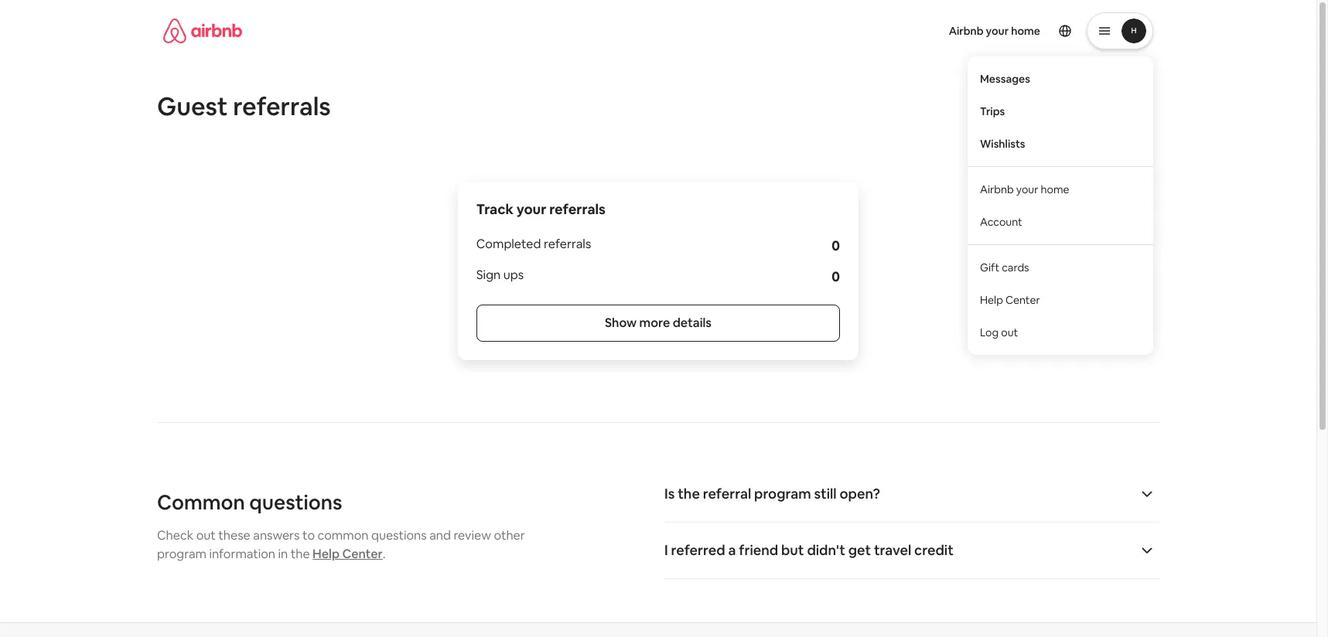 Task type: locate. For each thing, give the bounding box(es) containing it.
program down check
[[157, 546, 207, 563]]

show
[[605, 315, 637, 331]]

1 vertical spatial airbnb your home
[[981, 182, 1070, 196]]

1 vertical spatial program
[[157, 546, 207, 563]]

common
[[318, 528, 369, 544]]

check out these answers to common questions and review other program information in the
[[157, 528, 525, 563]]

0 vertical spatial the
[[678, 485, 700, 503]]

1 vertical spatial home
[[1041, 182, 1070, 196]]

wishlists link
[[968, 127, 1154, 160]]

airbnb your home link
[[940, 15, 1050, 47], [968, 173, 1154, 206]]

help for help center
[[981, 293, 1004, 307]]

common questions
[[157, 490, 342, 516]]

1 0 from the top
[[832, 237, 841, 255]]

1 horizontal spatial help
[[981, 293, 1004, 307]]

1 vertical spatial center
[[342, 546, 383, 563]]

0 horizontal spatial program
[[157, 546, 207, 563]]

questions
[[249, 490, 342, 516], [371, 528, 427, 544]]

1 vertical spatial help center link
[[313, 546, 383, 563]]

questions inside check out these answers to common questions and review other program information in the
[[371, 528, 427, 544]]

0
[[832, 237, 841, 255], [832, 268, 841, 286]]

these
[[218, 528, 251, 544]]

account link
[[968, 206, 1154, 238]]

help center link
[[968, 284, 1154, 316], [313, 546, 383, 563]]

friend
[[739, 542, 779, 560]]

airbnb your home up messages
[[949, 24, 1041, 38]]

0 horizontal spatial center
[[342, 546, 383, 563]]

referrals for completed referrals
[[544, 236, 592, 252]]

center for help center .
[[342, 546, 383, 563]]

2 vertical spatial referrals
[[544, 236, 592, 252]]

0 for sign ups
[[832, 268, 841, 286]]

i referred a friend but didn't get travel credit
[[665, 542, 954, 560]]

0 vertical spatial airbnb your home
[[949, 24, 1041, 38]]

0 vertical spatial referrals
[[233, 91, 331, 122]]

the right in
[[291, 546, 310, 563]]

1 vertical spatial your
[[1017, 182, 1039, 196]]

questions up to on the left
[[249, 490, 342, 516]]

program
[[755, 485, 812, 503], [157, 546, 207, 563]]

0 horizontal spatial out
[[196, 528, 216, 544]]

0 vertical spatial center
[[1006, 293, 1041, 307]]

0 vertical spatial help
[[981, 293, 1004, 307]]

home for the bottom airbnb your home link
[[1041, 182, 1070, 196]]

log out button
[[968, 316, 1154, 349]]

i
[[665, 542, 668, 560]]

2 horizontal spatial your
[[1017, 182, 1039, 196]]

the
[[678, 485, 700, 503], [291, 546, 310, 563]]

airbnb your home for the bottom airbnb your home link
[[981, 182, 1070, 196]]

1 vertical spatial help
[[313, 546, 340, 563]]

your up account in the right of the page
[[1017, 182, 1039, 196]]

.
[[383, 546, 386, 563]]

0 vertical spatial 0
[[832, 237, 841, 255]]

messages
[[981, 72, 1031, 86]]

airbnb your home link down "wishlists" link
[[968, 173, 1154, 206]]

credit
[[915, 542, 954, 560]]

1 vertical spatial the
[[291, 546, 310, 563]]

1 horizontal spatial your
[[987, 24, 1009, 38]]

program inside button
[[755, 485, 812, 503]]

your up messages
[[987, 24, 1009, 38]]

the right is
[[678, 485, 700, 503]]

airbnb
[[949, 24, 984, 38], [981, 182, 1014, 196]]

out left these
[[196, 528, 216, 544]]

home
[[1012, 24, 1041, 38], [1041, 182, 1070, 196]]

help center link down common at the bottom left of the page
[[313, 546, 383, 563]]

1 horizontal spatial center
[[1006, 293, 1041, 307]]

0 vertical spatial airbnb
[[949, 24, 984, 38]]

is the referral program still open? button
[[665, 485, 1160, 504]]

1 horizontal spatial the
[[678, 485, 700, 503]]

help down gift
[[981, 293, 1004, 307]]

questions up .
[[371, 528, 427, 544]]

0 horizontal spatial help
[[313, 546, 340, 563]]

home up messages
[[1012, 24, 1041, 38]]

airbnb your home for top airbnb your home link
[[949, 24, 1041, 38]]

open?
[[840, 485, 881, 503]]

log out
[[981, 326, 1019, 339]]

0 vertical spatial your
[[987, 24, 1009, 38]]

0 vertical spatial questions
[[249, 490, 342, 516]]

center
[[1006, 293, 1041, 307], [342, 546, 383, 563]]

0 vertical spatial help center link
[[968, 284, 1154, 316]]

1 vertical spatial out
[[196, 528, 216, 544]]

airbnb your home
[[949, 24, 1041, 38], [981, 182, 1070, 196]]

out inside check out these answers to common questions and review other program information in the
[[196, 528, 216, 544]]

1 vertical spatial questions
[[371, 528, 427, 544]]

program left still
[[755, 485, 812, 503]]

help
[[981, 293, 1004, 307], [313, 546, 340, 563]]

guest referrals
[[157, 91, 331, 122]]

0 vertical spatial home
[[1012, 24, 1041, 38]]

i referred a friend but didn't get travel credit button
[[665, 542, 1160, 560]]

completed
[[477, 236, 541, 252]]

get
[[849, 542, 872, 560]]

out
[[1002, 326, 1019, 339], [196, 528, 216, 544]]

your up completed referrals at the top
[[517, 200, 547, 218]]

account
[[981, 215, 1023, 229]]

center inside 'profile' element
[[1006, 293, 1041, 307]]

0 vertical spatial out
[[1002, 326, 1019, 339]]

help center link down cards
[[968, 284, 1154, 316]]

trips
[[981, 104, 1006, 118]]

1 horizontal spatial program
[[755, 485, 812, 503]]

1 vertical spatial 0
[[832, 268, 841, 286]]

2 0 from the top
[[832, 268, 841, 286]]

0 vertical spatial program
[[755, 485, 812, 503]]

referral
[[703, 485, 752, 503]]

out inside button
[[1002, 326, 1019, 339]]

2 vertical spatial your
[[517, 200, 547, 218]]

airbnb up account in the right of the page
[[981, 182, 1014, 196]]

center for help center
[[1006, 293, 1041, 307]]

referrals
[[233, 91, 331, 122], [550, 200, 606, 218], [544, 236, 592, 252]]

gift cards
[[981, 261, 1030, 274]]

to
[[303, 528, 315, 544]]

home up account link
[[1041, 182, 1070, 196]]

show more details button
[[477, 305, 841, 342]]

help inside 'profile' element
[[981, 293, 1004, 307]]

your
[[987, 24, 1009, 38], [1017, 182, 1039, 196], [517, 200, 547, 218]]

airbnb up messages
[[949, 24, 984, 38]]

1 horizontal spatial out
[[1002, 326, 1019, 339]]

sign
[[477, 267, 501, 283]]

airbnb your home up account in the right of the page
[[981, 182, 1070, 196]]

0 horizontal spatial your
[[517, 200, 547, 218]]

help down common at the bottom left of the page
[[313, 546, 340, 563]]

travel
[[875, 542, 912, 560]]

1 horizontal spatial questions
[[371, 528, 427, 544]]

center down common at the bottom left of the page
[[342, 546, 383, 563]]

airbnb your home link up messages
[[940, 15, 1050, 47]]

1 horizontal spatial help center link
[[968, 284, 1154, 316]]

0 horizontal spatial the
[[291, 546, 310, 563]]

out right log
[[1002, 326, 1019, 339]]

center down cards
[[1006, 293, 1041, 307]]



Task type: vqa. For each thing, say whether or not it's contained in the screenshot.
'Show more details' button
yes



Task type: describe. For each thing, give the bounding box(es) containing it.
referrals for guest referrals
[[233, 91, 331, 122]]

ups
[[504, 267, 524, 283]]

show more details
[[605, 315, 712, 331]]

cards
[[1002, 261, 1030, 274]]

a
[[729, 542, 736, 560]]

help center
[[981, 293, 1041, 307]]

track
[[477, 200, 514, 218]]

answers
[[253, 528, 300, 544]]

but
[[782, 542, 805, 560]]

referred
[[671, 542, 726, 560]]

1 vertical spatial airbnb
[[981, 182, 1014, 196]]

the inside check out these answers to common questions and review other program information in the
[[291, 546, 310, 563]]

the inside button
[[678, 485, 700, 503]]

guest
[[157, 91, 228, 122]]

help for help center .
[[313, 546, 340, 563]]

didn't
[[808, 542, 846, 560]]

details
[[673, 315, 712, 331]]

gift cards link
[[968, 251, 1154, 284]]

check
[[157, 528, 194, 544]]

track your referrals
[[477, 200, 606, 218]]

common
[[157, 490, 245, 516]]

other
[[494, 528, 525, 544]]

1 vertical spatial airbnb your home link
[[968, 173, 1154, 206]]

0 for completed referrals
[[832, 237, 841, 255]]

sign ups
[[477, 267, 524, 283]]

information
[[209, 546, 276, 563]]

more
[[640, 315, 671, 331]]

review
[[454, 528, 491, 544]]

out for log
[[1002, 326, 1019, 339]]

messages link
[[968, 62, 1154, 95]]

completed referrals
[[477, 236, 592, 252]]

wishlists
[[981, 137, 1026, 151]]

out for check
[[196, 528, 216, 544]]

is
[[665, 485, 675, 503]]

help center .
[[313, 546, 386, 563]]

profile element
[[677, 0, 1154, 355]]

trips link
[[968, 95, 1154, 127]]

0 horizontal spatial help center link
[[313, 546, 383, 563]]

1 vertical spatial referrals
[[550, 200, 606, 218]]

is the referral program still open?
[[665, 485, 881, 503]]

in
[[278, 546, 288, 563]]

program inside check out these answers to common questions and review other program information in the
[[157, 546, 207, 563]]

still
[[815, 485, 837, 503]]

log
[[981, 326, 999, 339]]

0 horizontal spatial questions
[[249, 490, 342, 516]]

0 vertical spatial airbnb your home link
[[940, 15, 1050, 47]]

home for top airbnb your home link
[[1012, 24, 1041, 38]]

and
[[430, 528, 451, 544]]

gift
[[981, 261, 1000, 274]]



